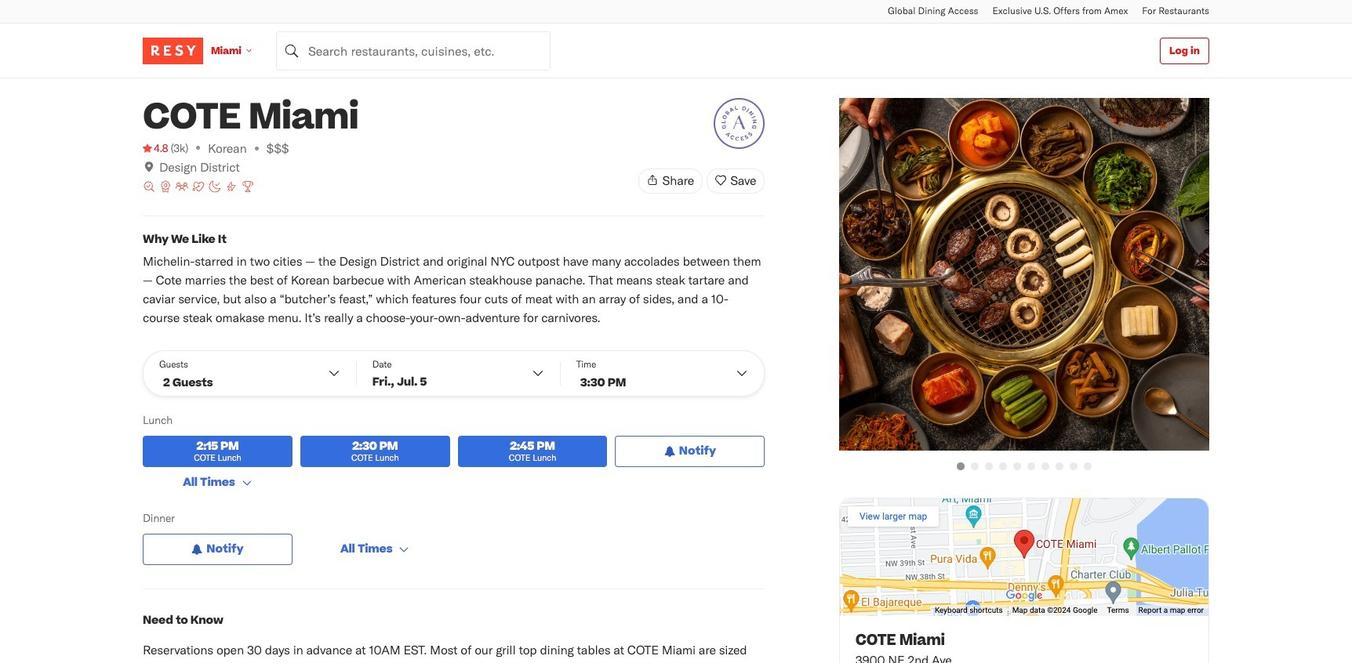 Task type: locate. For each thing, give the bounding box(es) containing it.
Search restaurants, cuisines, etc. text field
[[276, 31, 551, 70]]

None field
[[276, 31, 551, 70]]



Task type: vqa. For each thing, say whether or not it's contained in the screenshot.
Search restaurants, cuisines, etc. "text field"
yes



Task type: describe. For each thing, give the bounding box(es) containing it.
4.8 out of 5 stars image
[[143, 140, 168, 156]]



